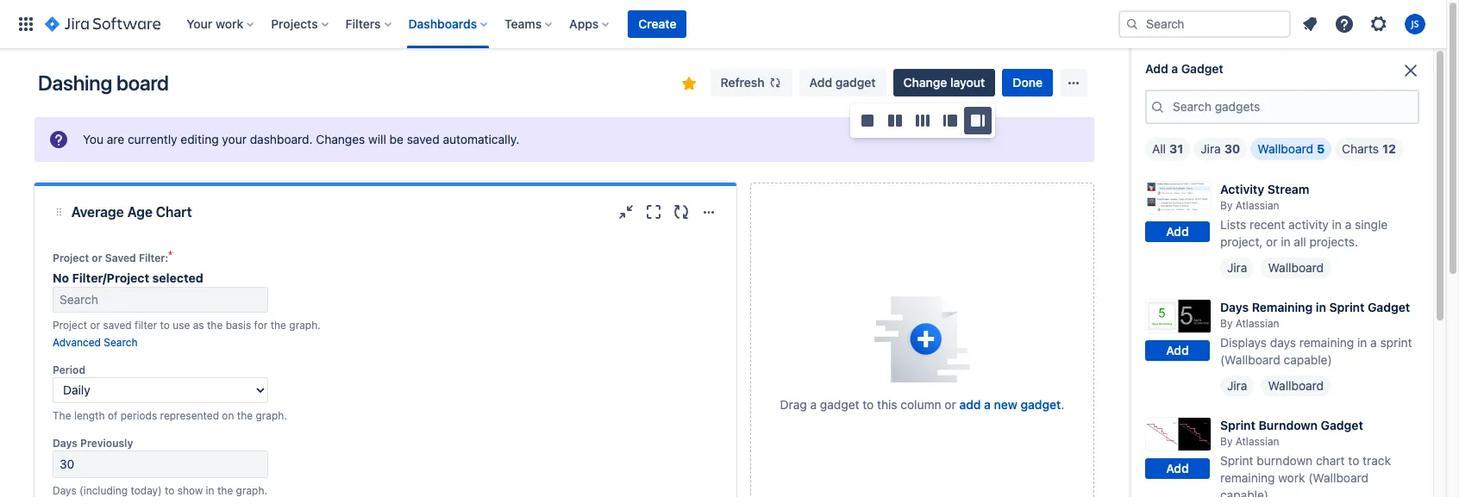 Task type: locate. For each thing, give the bounding box(es) containing it.
average age chart
[[71, 204, 192, 220]]

by right the sprint burndown gadget "image"
[[1220, 436, 1233, 449]]

2 horizontal spatial to
[[1348, 454, 1359, 469]]

add a gadget
[[1145, 61, 1223, 76]]

add gadget img image
[[874, 297, 970, 383]]

sprint inside the days remaining in sprint gadget by atlassian displays days remaining in a sprint (wallboard capable)
[[1329, 300, 1365, 315]]

1 vertical spatial capable)
[[1220, 488, 1269, 498]]

add right refresh image
[[809, 75, 832, 90]]

0 vertical spatial sprint
[[1329, 300, 1365, 315]]

be
[[390, 132, 404, 147]]

a up 31
[[1171, 61, 1178, 76]]

board
[[116, 71, 169, 95]]

add inside button
[[809, 75, 832, 90]]

2 horizontal spatial the
[[270, 319, 286, 332]]

by up lists
[[1220, 199, 1233, 212]]

add for activity stream
[[1166, 225, 1189, 239]]

drag a gadget to this column or add a new gadget .
[[780, 398, 1064, 412]]

project or saved filter:
[[53, 252, 168, 265]]

remaining right days
[[1299, 336, 1354, 350]]

0 horizontal spatial (wallboard
[[1220, 353, 1280, 368]]

1 vertical spatial wallboard
[[1268, 261, 1324, 275]]

add down days remaining in sprint gadget image
[[1166, 343, 1189, 358]]

primary element
[[10, 0, 1118, 48]]

0 horizontal spatial capable)
[[1220, 488, 1269, 498]]

capable) down days
[[1284, 353, 1332, 368]]

by inside activity stream by atlassian lists recent activity in a single project, or in all projects.
[[1220, 199, 1233, 212]]

1 horizontal spatial capable)
[[1284, 353, 1332, 368]]

days for previously
[[53, 437, 78, 450]]

days previously
[[53, 437, 133, 450]]

2 vertical spatial to
[[1348, 454, 1359, 469]]

add down 'activity stream' image
[[1166, 225, 1189, 239]]

0 vertical spatial add button
[[1145, 222, 1210, 243]]

1 vertical spatial to
[[863, 398, 874, 412]]

1 vertical spatial project
[[53, 319, 87, 332]]

search image
[[1125, 17, 1139, 31]]

filter
[[135, 319, 157, 332]]

1 vertical spatial add button
[[1145, 340, 1210, 361]]

project up no
[[53, 252, 89, 265]]

project for project or saved filter to use as the basis for the graph. advanced search
[[53, 319, 87, 332]]

days up the displays on the right of the page
[[1220, 300, 1249, 315]]

wallboard
[[1258, 141, 1313, 156], [1268, 261, 1324, 275], [1268, 379, 1324, 393]]

are
[[107, 132, 124, 147]]

0 vertical spatial to
[[160, 319, 170, 332]]

0 vertical spatial atlassian
[[1236, 199, 1279, 212]]

add gadget
[[809, 75, 876, 90]]

1 vertical spatial saved
[[103, 319, 132, 332]]

1 vertical spatial jira
[[1227, 261, 1247, 275]]

1 horizontal spatial to
[[863, 398, 874, 412]]

you are currently editing your dashboard. changes will be saved automatically.
[[83, 132, 519, 147]]

gadget inside sprint burndown gadget by atlassian sprint burndown chart to track remaining work (wallboard capable)
[[1321, 418, 1363, 433]]

add gadget button
[[799, 69, 886, 97]]

add for days remaining in sprint gadget
[[1166, 343, 1189, 358]]

jira for activity
[[1227, 261, 1247, 275]]

gadget right 'drag'
[[820, 398, 859, 412]]

0 vertical spatial gadget
[[1181, 61, 1223, 76]]

1 add button from the top
[[1145, 222, 1210, 243]]

add a new gadget button
[[959, 397, 1061, 414]]

atlassian inside sprint burndown gadget by atlassian sprint burndown chart to track remaining work (wallboard capable)
[[1236, 436, 1279, 449]]

add button down the sprint burndown gadget "image"
[[1145, 459, 1210, 479]]

2 project from the top
[[53, 319, 87, 332]]

2 add button from the top
[[1145, 340, 1210, 361]]

0 horizontal spatial graph.
[[256, 410, 287, 423]]

1 vertical spatial graph.
[[256, 410, 287, 423]]

2 horizontal spatial gadget
[[1368, 300, 1410, 315]]

a inside the days remaining in sprint gadget by atlassian displays days remaining in a sprint (wallboard capable)
[[1370, 336, 1377, 350]]

the right on
[[237, 410, 253, 423]]

3 add button from the top
[[1145, 459, 1210, 479]]

atlassian inside activity stream by atlassian lists recent activity in a single project, or in all projects.
[[1236, 199, 1279, 212]]

jira left 30
[[1201, 141, 1221, 156]]

(wallboard down the displays on the right of the page
[[1220, 353, 1280, 368]]

or up advanced search link
[[90, 319, 100, 332]]

search field up 'add a gadget' at the right top of the page
[[1118, 10, 1291, 38]]

graph.
[[289, 319, 321, 332], [256, 410, 287, 423]]

wallboard up burndown
[[1268, 379, 1324, 393]]

0 horizontal spatial remaining
[[1220, 471, 1275, 486]]

saved
[[407, 132, 440, 147], [103, 319, 132, 332]]

0 horizontal spatial the
[[207, 319, 223, 332]]

days
[[1220, 300, 1249, 315], [53, 437, 78, 450]]

1 vertical spatial remaining
[[1220, 471, 1275, 486]]

0 vertical spatial jira
[[1201, 141, 1221, 156]]

gadget up 'one column' image
[[835, 75, 876, 90]]

3 by from the top
[[1220, 436, 1233, 449]]

editing
[[181, 132, 219, 147]]

to left this
[[863, 398, 874, 412]]

add down the sprint burndown gadget "image"
[[1166, 461, 1189, 476]]

chart
[[1316, 454, 1345, 469]]

add button for displays days remaining in a sprint (wallboard capable)
[[1145, 340, 1210, 361]]

2 vertical spatial atlassian
[[1236, 436, 1279, 449]]

your
[[222, 132, 247, 147]]

saved right be
[[407, 132, 440, 147]]

length
[[74, 410, 105, 423]]

2 atlassian from the top
[[1236, 317, 1279, 330]]

gadget right new
[[1021, 398, 1061, 412]]

left sidebar image
[[940, 110, 961, 131]]

as
[[193, 319, 204, 332]]

1 vertical spatial search field
[[53, 287, 268, 313]]

0 vertical spatial remaining
[[1299, 336, 1354, 350]]

refresh button
[[710, 69, 792, 97]]

the
[[207, 319, 223, 332], [270, 319, 286, 332], [237, 410, 253, 423]]

gadget up the sprint
[[1368, 300, 1410, 315]]

wallboard left 5
[[1258, 141, 1313, 156]]

gadget
[[1181, 61, 1223, 76], [1368, 300, 1410, 315], [1321, 418, 1363, 433]]

atlassian
[[1236, 199, 1279, 212], [1236, 317, 1279, 330], [1236, 436, 1279, 449]]

remaining down burndown
[[1220, 471, 1275, 486]]

change layout
[[903, 75, 985, 90]]

by up the displays on the right of the page
[[1220, 317, 1233, 330]]

appswitcher icon image
[[16, 14, 36, 34]]

0 horizontal spatial saved
[[103, 319, 132, 332]]

sprint burndown gadget by atlassian sprint burndown chart to track remaining work (wallboard capable)
[[1220, 418, 1391, 498]]

gadget inside the days remaining in sprint gadget by atlassian displays days remaining in a sprint (wallboard capable)
[[1368, 300, 1410, 315]]

add button down days remaining in sprint gadget image
[[1145, 340, 1210, 361]]

0 vertical spatial search field
[[1118, 10, 1291, 38]]

charts 12
[[1342, 141, 1396, 156]]

add
[[959, 398, 981, 412]]

atlassian up burndown
[[1236, 436, 1279, 449]]

activity
[[1288, 217, 1329, 232]]

0 vertical spatial capable)
[[1284, 353, 1332, 368]]

a up projects. on the right of page
[[1345, 217, 1352, 232]]

3 atlassian from the top
[[1236, 436, 1279, 449]]

2 vertical spatial wallboard
[[1268, 379, 1324, 393]]

advanced
[[53, 336, 101, 349]]

to left track
[[1348, 454, 1359, 469]]

represented
[[160, 410, 219, 423]]

0 vertical spatial wallboard
[[1258, 141, 1313, 156]]

Days Previously text field
[[53, 451, 268, 479]]

your profile and settings image
[[1405, 14, 1425, 34]]

to inside sprint burndown gadget by atlassian sprint burndown chart to track remaining work (wallboard capable)
[[1348, 454, 1359, 469]]

gadget up the jira 30
[[1181, 61, 1223, 76]]

projects.
[[1310, 235, 1358, 249]]

recent
[[1250, 217, 1285, 232]]

in
[[1332, 217, 1342, 232], [1281, 235, 1291, 249], [1316, 300, 1326, 315], [1357, 336, 1367, 350]]

1 horizontal spatial search field
[[1118, 10, 1291, 38]]

add button
[[1145, 222, 1210, 243], [1145, 340, 1210, 361], [1145, 459, 1210, 479]]

settings image
[[1369, 14, 1389, 34]]

jira down project,
[[1227, 261, 1247, 275]]

lists
[[1220, 217, 1246, 232]]

average
[[71, 204, 124, 220]]

periods
[[120, 410, 157, 423]]

1 vertical spatial (wallboard
[[1308, 471, 1369, 486]]

remaining
[[1252, 300, 1313, 315]]

(wallboard
[[1220, 353, 1280, 368], [1308, 471, 1369, 486]]

1 horizontal spatial remaining
[[1299, 336, 1354, 350]]

drag
[[780, 398, 807, 412]]

remaining
[[1299, 336, 1354, 350], [1220, 471, 1275, 486]]

atlassian up the displays on the right of the page
[[1236, 317, 1279, 330]]

single
[[1355, 217, 1388, 232]]

0 vertical spatial days
[[1220, 300, 1249, 315]]

0 vertical spatial project
[[53, 252, 89, 265]]

Search field
[[1118, 10, 1291, 38], [53, 287, 268, 313]]

1 project from the top
[[53, 252, 89, 265]]

gadget up chart
[[1321, 418, 1363, 433]]

1 horizontal spatial graph.
[[289, 319, 321, 332]]

in left all
[[1281, 235, 1291, 249]]

2 vertical spatial add button
[[1145, 459, 1210, 479]]

saved
[[105, 252, 136, 265]]

1 vertical spatial by
[[1220, 317, 1233, 330]]

two columns image
[[885, 110, 905, 131]]

1 horizontal spatial (wallboard
[[1308, 471, 1369, 486]]

create banner
[[0, 0, 1446, 48]]

0 vertical spatial saved
[[407, 132, 440, 147]]

atlassian inside the days remaining in sprint gadget by atlassian displays days remaining in a sprint (wallboard capable)
[[1236, 317, 1279, 330]]

2 vertical spatial by
[[1220, 436, 1233, 449]]

currently
[[128, 132, 177, 147]]

help image
[[1334, 14, 1355, 34]]

search field down selected in the bottom of the page
[[53, 287, 268, 313]]

1 vertical spatial atlassian
[[1236, 317, 1279, 330]]

the
[[53, 410, 71, 423]]

saved up search
[[103, 319, 132, 332]]

days down the
[[53, 437, 78, 450]]

to left use
[[160, 319, 170, 332]]

0 horizontal spatial to
[[160, 319, 170, 332]]

graph. right the for
[[289, 319, 321, 332]]

capable) down burndown
[[1220, 488, 1269, 498]]

jira
[[1201, 141, 1221, 156], [1227, 261, 1247, 275], [1227, 379, 1247, 393]]

to
[[160, 319, 170, 332], [863, 398, 874, 412], [1348, 454, 1359, 469]]

project inside the 'project or saved filter to use as the basis for the graph. advanced search'
[[53, 319, 87, 332]]

sprint
[[1329, 300, 1365, 315], [1220, 418, 1256, 433], [1220, 454, 1254, 469]]

1 horizontal spatial saved
[[407, 132, 440, 147]]

1 by from the top
[[1220, 199, 1233, 212]]

or down "recent"
[[1266, 235, 1278, 249]]

1 horizontal spatial days
[[1220, 300, 1249, 315]]

2 vertical spatial gadget
[[1321, 418, 1363, 433]]

0 vertical spatial graph.
[[289, 319, 321, 332]]

project up advanced
[[53, 319, 87, 332]]

wallboard for stream
[[1268, 261, 1324, 275]]

new
[[994, 398, 1017, 412]]

graph. right on
[[256, 410, 287, 423]]

jira software image
[[45, 14, 161, 34], [45, 14, 161, 34]]

refresh
[[721, 75, 765, 90]]

Search gadgets field
[[1168, 91, 1418, 122]]

jira down the displays on the right of the page
[[1227, 379, 1247, 393]]

use
[[173, 319, 190, 332]]

remaining inside sprint burndown gadget by atlassian sprint burndown chart to track remaining work (wallboard capable)
[[1220, 471, 1275, 486]]

0 horizontal spatial days
[[53, 437, 78, 450]]

2 vertical spatial jira
[[1227, 379, 1247, 393]]

1 horizontal spatial gadget
[[1321, 418, 1363, 433]]

0 vertical spatial (wallboard
[[1220, 353, 1280, 368]]

add button down 'activity stream' image
[[1145, 222, 1210, 243]]

1 vertical spatial days
[[53, 437, 78, 450]]

the right as
[[207, 319, 223, 332]]

wallboard down all
[[1268, 261, 1324, 275]]

capable)
[[1284, 353, 1332, 368], [1220, 488, 1269, 498]]

0 vertical spatial by
[[1220, 199, 1233, 212]]

age
[[127, 204, 152, 220]]

0 horizontal spatial gadget
[[1181, 61, 1223, 76]]

the right the for
[[270, 319, 286, 332]]

or
[[1266, 235, 1278, 249], [92, 252, 102, 265], [90, 319, 100, 332], [945, 398, 956, 412]]

2 by from the top
[[1220, 317, 1233, 330]]

a left the sprint
[[1370, 336, 1377, 350]]

days inside the days remaining in sprint gadget by atlassian displays days remaining in a sprint (wallboard capable)
[[1220, 300, 1249, 315]]

1 vertical spatial gadget
[[1368, 300, 1410, 315]]

1 atlassian from the top
[[1236, 199, 1279, 212]]

(wallboard down chart
[[1308, 471, 1369, 486]]

atlassian up "recent"
[[1236, 199, 1279, 212]]



Task type: vqa. For each thing, say whether or not it's contained in the screenshot.
new at bottom right
yes



Task type: describe. For each thing, give the bounding box(es) containing it.
add up all
[[1145, 61, 1168, 76]]

capable) inside sprint burndown gadget by atlassian sprint burndown chart to track remaining work (wallboard capable)
[[1220, 488, 1269, 498]]

maximize average age chart image
[[643, 202, 664, 222]]

by inside the days remaining in sprint gadget by atlassian displays days remaining in a sprint (wallboard capable)
[[1220, 317, 1233, 330]]

by inside sprint burndown gadget by atlassian sprint burndown chart to track remaining work (wallboard capable)
[[1220, 436, 1233, 449]]

you
[[83, 132, 103, 147]]

or left add
[[945, 398, 956, 412]]

days remaining in sprint gadget image
[[1145, 299, 1212, 333]]

remaining inside the days remaining in sprint gadget by atlassian displays days remaining in a sprint (wallboard capable)
[[1299, 336, 1354, 350]]

notifications image
[[1300, 14, 1320, 34]]

a right 'drag'
[[810, 398, 817, 412]]

project for project or saved filter:
[[53, 252, 89, 265]]

or left saved
[[92, 252, 102, 265]]

on
[[222, 410, 234, 423]]

a right add
[[984, 398, 991, 412]]

31
[[1169, 141, 1183, 156]]

jira 30
[[1201, 141, 1240, 156]]

project or saved filter to use as the basis for the graph. advanced search
[[53, 319, 321, 349]]

graph. inside the 'project or saved filter to use as the basis for the graph. advanced search'
[[289, 319, 321, 332]]

days remaining in sprint gadget by atlassian displays days remaining in a sprint (wallboard capable)
[[1220, 300, 1412, 368]]

sprint
[[1380, 336, 1412, 350]]

1 horizontal spatial the
[[237, 410, 253, 423]]

chart
[[156, 204, 192, 220]]

done link
[[1002, 69, 1053, 97]]

dashing board
[[38, 71, 169, 95]]

more actions for average age chart gadget image
[[698, 202, 719, 222]]

or inside the 'project or saved filter to use as the basis for the graph. advanced search'
[[90, 319, 100, 332]]

to inside the 'project or saved filter to use as the basis for the graph. advanced search'
[[160, 319, 170, 332]]

no filter/project selected
[[53, 271, 203, 285]]

0 horizontal spatial search field
[[53, 287, 268, 313]]

wallboard 5
[[1258, 141, 1325, 156]]

gadget for sprint burndown gadget by atlassian sprint burndown chart to track remaining work (wallboard capable)
[[1321, 418, 1363, 433]]

one column image
[[857, 110, 878, 131]]

(wallboard inside the days remaining in sprint gadget by atlassian displays days remaining in a sprint (wallboard capable)
[[1220, 353, 1280, 368]]

12
[[1382, 141, 1396, 156]]

jira for days
[[1227, 379, 1247, 393]]

basis
[[226, 319, 251, 332]]

activity stream image
[[1145, 181, 1212, 215]]

add button for sprint burndown chart to track remaining work (wallboard capable)
[[1145, 459, 1210, 479]]

no
[[53, 271, 69, 285]]

create button
[[628, 10, 687, 38]]

period
[[53, 364, 85, 377]]

in left the sprint
[[1357, 336, 1367, 350]]

2 vertical spatial sprint
[[1220, 454, 1254, 469]]

.
[[1061, 398, 1064, 412]]

advanced search link
[[53, 336, 138, 349]]

selected
[[152, 271, 203, 285]]

activity
[[1220, 182, 1264, 197]]

add button for lists recent activity in a single project, or in all projects.
[[1145, 222, 1210, 243]]

previously
[[80, 437, 133, 450]]

this
[[877, 398, 897, 412]]

dashboard.
[[250, 132, 313, 147]]

capable) inside the days remaining in sprint gadget by atlassian displays days remaining in a sprint (wallboard capable)
[[1284, 353, 1332, 368]]

done
[[1013, 75, 1043, 90]]

filter/project
[[72, 271, 149, 285]]

search field inside create banner
[[1118, 10, 1291, 38]]

change layout button
[[893, 69, 995, 97]]

project,
[[1220, 235, 1263, 249]]

5
[[1317, 141, 1325, 156]]

all 31
[[1152, 141, 1183, 156]]

in up projects. on the right of page
[[1332, 217, 1342, 232]]

1 vertical spatial sprint
[[1220, 418, 1256, 433]]

a inside activity stream by atlassian lists recent activity in a single project, or in all projects.
[[1345, 217, 1352, 232]]

refresh image
[[768, 76, 782, 90]]

gadget for add a gadget
[[1181, 61, 1223, 76]]

gadget inside add gadget button
[[835, 75, 876, 90]]

burndown
[[1259, 418, 1318, 433]]

dashing
[[38, 71, 112, 95]]

stream
[[1267, 182, 1309, 197]]

three columns image
[[912, 110, 933, 131]]

changes
[[316, 132, 365, 147]]

layout
[[950, 75, 985, 90]]

or inside activity stream by atlassian lists recent activity in a single project, or in all projects.
[[1266, 235, 1278, 249]]

right sidebar image
[[968, 110, 988, 131]]

in right "remaining"
[[1316, 300, 1326, 315]]

wallboard for remaining
[[1268, 379, 1324, 393]]

charts
[[1342, 141, 1379, 156]]

burndown
[[1257, 454, 1313, 469]]

saved inside the 'project or saved filter to use as the basis for the graph. advanced search'
[[103, 319, 132, 332]]

track
[[1363, 454, 1391, 469]]

close icon image
[[1400, 60, 1421, 81]]

all
[[1152, 141, 1166, 156]]

automatically.
[[443, 132, 519, 147]]

for
[[254, 319, 268, 332]]

all
[[1294, 235, 1306, 249]]

will
[[368, 132, 386, 147]]

minimize average age chart image
[[616, 202, 636, 222]]

work
[[1278, 471, 1305, 486]]

refresh average age chart image
[[671, 202, 692, 222]]

add for sprint burndown gadget
[[1166, 461, 1189, 476]]

the length of periods represented on the graph.
[[53, 410, 287, 423]]

of
[[108, 410, 118, 423]]

displays
[[1220, 336, 1267, 350]]

days
[[1270, 336, 1296, 350]]

sprint burndown gadget image
[[1145, 418, 1212, 452]]

change
[[903, 75, 947, 90]]

activity stream by atlassian lists recent activity in a single project, or in all projects.
[[1220, 182, 1388, 249]]

star dashing board image
[[678, 73, 699, 94]]

create
[[638, 16, 677, 31]]

column
[[901, 398, 941, 412]]

(wallboard inside sprint burndown gadget by atlassian sprint burndown chart to track remaining work (wallboard capable)
[[1308, 471, 1369, 486]]

days for remaining
[[1220, 300, 1249, 315]]

more dashboard actions image
[[1063, 72, 1084, 93]]

filter:
[[139, 252, 168, 265]]

search
[[104, 336, 138, 349]]

30
[[1224, 141, 1240, 156]]



